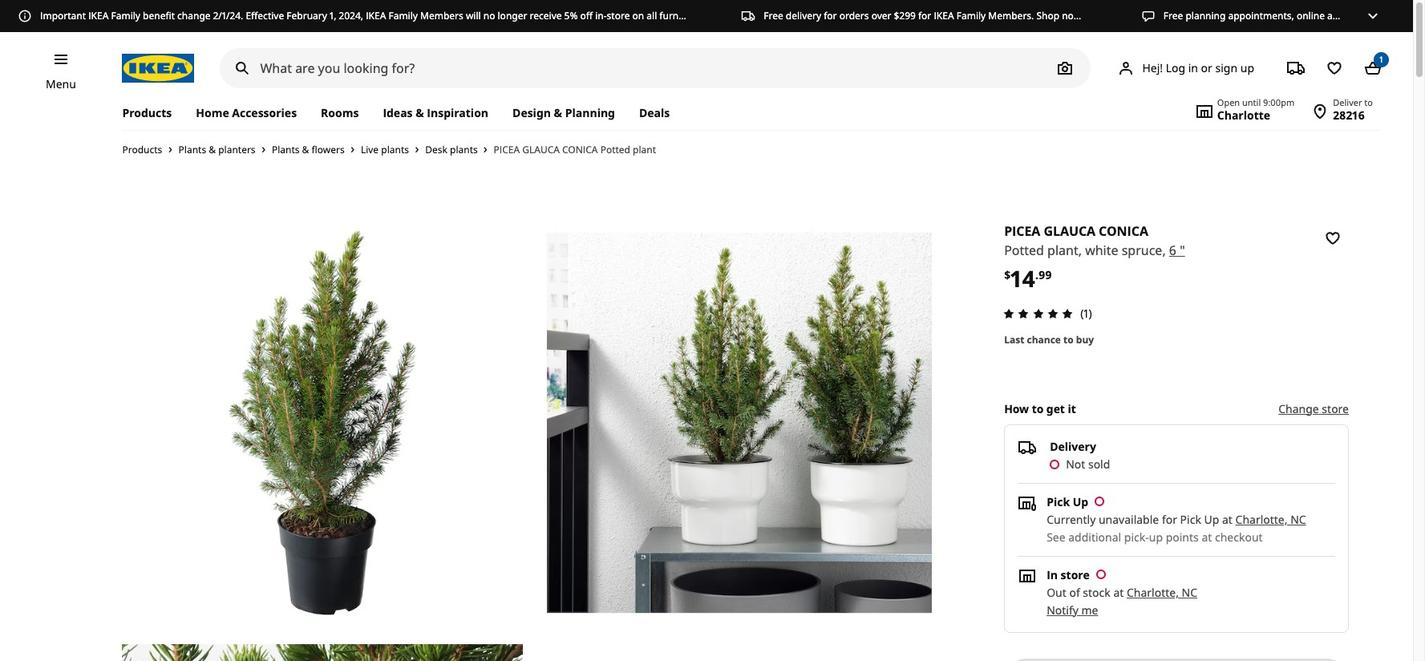 Task type: locate. For each thing, give the bounding box(es) containing it.
for right $299
[[918, 9, 932, 22]]

products link
[[122, 96, 184, 130], [122, 143, 162, 157]]

learn
[[753, 9, 778, 22]]

flowers
[[312, 143, 345, 157]]

up up checkout
[[1205, 512, 1220, 527]]

1 vertical spatial charlotte,
[[1127, 584, 1179, 600]]

family
[[111, 9, 140, 22], [389, 9, 418, 22], [957, 9, 986, 22]]

ikea
[[88, 9, 109, 22], [366, 9, 386, 22], [934, 9, 954, 22]]

& for inspiration
[[416, 105, 424, 120]]

products link for home accessories link
[[122, 96, 184, 130]]

0 vertical spatial charlotte,
[[1236, 512, 1288, 527]]

1 plants from the left
[[179, 143, 206, 157]]

2 horizontal spatial family
[[957, 9, 986, 22]]

change store
[[1279, 401, 1349, 416]]

deals
[[639, 105, 670, 120]]

plant,
[[1048, 242, 1082, 259]]

0 horizontal spatial up
[[1149, 529, 1163, 544]]

1 horizontal spatial ikea
[[366, 9, 386, 22]]

free delivery for orders over $299 for ikea family members. shop now through feb 3 link
[[741, 9, 1148, 23]]

on
[[633, 9, 644, 22]]

3 family from the left
[[957, 9, 986, 22]]

up up currently
[[1073, 494, 1089, 509]]

for left orders
[[824, 9, 837, 22]]

potted for plant
[[601, 143, 631, 156]]

potted left plant on the left top
[[601, 143, 631, 156]]

&
[[416, 105, 424, 120], [554, 105, 562, 120], [209, 143, 216, 157], [302, 143, 309, 157]]

0 horizontal spatial glauca
[[522, 143, 560, 156]]

pick up
[[1047, 494, 1089, 509]]

family left benefit
[[111, 9, 140, 22]]

charlotte, inside out of stock at charlotte, nc notify me
[[1127, 584, 1179, 600]]

& left planters
[[209, 143, 216, 157]]

0 vertical spatial up
[[1073, 494, 1089, 509]]

1 vertical spatial potted
[[1004, 242, 1044, 259]]

design & planning
[[513, 105, 615, 120]]

plants left flowers
[[272, 143, 300, 157]]

plants right live
[[381, 143, 409, 157]]

up left points
[[1149, 529, 1163, 544]]

2 plants from the left
[[450, 143, 478, 157]]

chance
[[1027, 333, 1061, 346]]

1 horizontal spatial plants
[[272, 143, 300, 157]]

1 horizontal spatial glauca
[[1044, 222, 1096, 240]]

charlotte, up checkout
[[1236, 512, 1288, 527]]

0 horizontal spatial up
[[1073, 494, 1089, 509]]

and left décor.
[[703, 9, 720, 22]]

1 horizontal spatial up
[[1205, 512, 1220, 527]]

currently unavailable for pick up at charlotte, nc see additional pick-up points at checkout
[[1047, 512, 1307, 544]]

potted up "." in the top of the page
[[1004, 242, 1044, 259]]

0 horizontal spatial family
[[111, 9, 140, 22]]

out
[[1047, 584, 1067, 600]]

family inside free delivery for orders over $299 for ikea family members. shop now through feb 3 "link"
[[957, 9, 986, 22]]

ideas & inspiration
[[383, 105, 489, 120]]

free
[[764, 9, 784, 22], [1164, 9, 1183, 22]]

2 in- from the left
[[1347, 9, 1359, 22]]

0 horizontal spatial charlotte, nc button
[[1127, 584, 1198, 600]]

plants & flowers
[[272, 143, 345, 157]]

1 horizontal spatial free
[[1164, 9, 1183, 22]]

ikea right the important
[[88, 9, 109, 22]]

picea
[[494, 143, 520, 156], [1004, 222, 1041, 240]]

important
[[40, 9, 86, 22]]

& right design
[[554, 105, 562, 120]]

0 horizontal spatial conica
[[562, 143, 598, 156]]

1 and from the left
[[703, 9, 720, 22]]

picea inside picea glauca conica potted plant, white spruce, 6 "
[[1004, 222, 1041, 240]]

1 horizontal spatial charlotte,
[[1236, 512, 1288, 527]]

1 horizontal spatial to
[[1064, 333, 1074, 346]]

store up of
[[1061, 567, 1090, 582]]

free left delivery
[[764, 9, 784, 22]]

nc
[[1291, 512, 1307, 527], [1182, 584, 1198, 600]]

2 horizontal spatial for
[[1162, 512, 1178, 527]]

plants & planters
[[179, 143, 256, 157]]

pick up points
[[1181, 512, 1202, 527]]

0 vertical spatial charlotte, nc button
[[1236, 512, 1307, 527]]

of
[[1070, 584, 1080, 600]]

0 horizontal spatial plants
[[179, 143, 206, 157]]

1 horizontal spatial and
[[1328, 9, 1345, 22]]

store inside "button"
[[1322, 401, 1349, 416]]

0 vertical spatial products
[[122, 105, 172, 120]]

ikea right $299
[[934, 9, 954, 22]]

plants
[[381, 143, 409, 157], [450, 143, 478, 157]]

0 vertical spatial potted
[[601, 143, 631, 156]]

online
[[1297, 9, 1325, 22]]

to left the get
[[1032, 401, 1044, 416]]

in- left toggle icon
[[1347, 9, 1359, 22]]

to inside deliver to 28216
[[1365, 96, 1373, 108]]

unavailable
[[1099, 512, 1159, 527]]

charlotte, nc button up checkout
[[1236, 512, 1307, 527]]

charlotte,
[[1236, 512, 1288, 527], [1127, 584, 1179, 600]]

1 vertical spatial picea
[[1004, 222, 1041, 240]]

2 horizontal spatial to
[[1365, 96, 1373, 108]]

products
[[122, 105, 172, 120], [122, 143, 162, 157]]

store left on
[[607, 9, 630, 22]]

products down ikea logotype, go to start page
[[122, 105, 172, 120]]

1 plants from the left
[[381, 143, 409, 157]]

glauca for picea glauca conica potted plant, white spruce, 6 "
[[1044, 222, 1096, 240]]

no
[[484, 9, 495, 22]]

1 horizontal spatial charlotte, nc button
[[1236, 512, 1307, 527]]

notify
[[1047, 602, 1079, 617]]

1 horizontal spatial family
[[389, 9, 418, 22]]

1 vertical spatial products
[[122, 143, 162, 157]]

at up checkout
[[1223, 512, 1233, 527]]

0 vertical spatial at
[[1223, 512, 1233, 527]]

free inside "link"
[[764, 9, 784, 22]]

1 vertical spatial charlotte, nc button
[[1127, 584, 1198, 600]]

points
[[1166, 529, 1199, 544]]

2 vertical spatial at
[[1114, 584, 1124, 600]]

1 vertical spatial up
[[1205, 512, 1220, 527]]

products link down ikea logotype, go to start page
[[122, 96, 184, 130]]

planning
[[1186, 9, 1226, 22]]

charlotte, nc button
[[1236, 512, 1307, 527], [1127, 584, 1198, 600]]

0 vertical spatial pick
[[1047, 494, 1070, 509]]

& right ideas
[[416, 105, 424, 120]]

1 family from the left
[[111, 9, 140, 22]]

0 horizontal spatial to
[[1032, 401, 1044, 416]]

review: 5 out of 5 stars. total reviews: 1 image
[[1000, 304, 1077, 323]]

live plants
[[361, 143, 409, 157]]

home accessories
[[196, 105, 297, 120]]

3 ikea from the left
[[934, 9, 954, 22]]

up inside 'hej! log in or sign up' 'link'
[[1241, 60, 1255, 75]]

members.
[[989, 9, 1034, 22]]

0 vertical spatial products link
[[122, 96, 184, 130]]

2 horizontal spatial ikea
[[934, 9, 954, 22]]

1 horizontal spatial up
[[1241, 60, 1255, 75]]

picea down design
[[494, 143, 520, 156]]

1 vertical spatial at
[[1202, 529, 1212, 544]]

1 horizontal spatial picea
[[1004, 222, 1041, 240]]

for
[[824, 9, 837, 22], [918, 9, 932, 22], [1162, 512, 1178, 527]]

to left the buy
[[1064, 333, 1074, 346]]

in- right off
[[595, 9, 607, 22]]

ikea right 2024,
[[366, 9, 386, 22]]

charlotte, nc button for nc
[[1127, 584, 1198, 600]]

shop
[[1037, 9, 1060, 22]]

1 horizontal spatial potted
[[1004, 242, 1044, 259]]

0 horizontal spatial for
[[824, 9, 837, 22]]

0 vertical spatial glauca
[[522, 143, 560, 156]]

1
[[1380, 54, 1384, 65]]

0 horizontal spatial at
[[1114, 584, 1124, 600]]

it
[[1068, 401, 1076, 416]]

1 vertical spatial products link
[[122, 143, 162, 157]]

accessories
[[232, 105, 297, 120]]

up right sign
[[1241, 60, 1255, 75]]

glauca inside picea glauca conica potted plant, white spruce, 6 "
[[1044, 222, 1096, 240]]

1 vertical spatial pick
[[1181, 512, 1202, 527]]

hej!
[[1143, 60, 1163, 75]]

0 horizontal spatial picea
[[494, 143, 520, 156]]

desk plants link
[[425, 143, 480, 157]]

1 in- from the left
[[595, 9, 607, 22]]

important ikea family benefit change 2/1/24. effective february 1, 2024, ikea family members will no longer receive 5% off in-store on all furniture and décor. learn more
[[40, 9, 805, 22]]

1 horizontal spatial pick
[[1181, 512, 1202, 527]]

potted inside picea glauca conica potted plant, white spruce, 6 "
[[1004, 242, 1044, 259]]

menu
[[46, 76, 76, 91]]

to right deliver
[[1365, 96, 1373, 108]]

0 horizontal spatial nc
[[1182, 584, 1198, 600]]

2 free from the left
[[1164, 9, 1183, 22]]

out of stock at charlotte, nc notify me
[[1047, 584, 1198, 617]]

deals link
[[627, 96, 682, 130]]

0 horizontal spatial charlotte,
[[1127, 584, 1179, 600]]

1 horizontal spatial conica
[[1099, 222, 1149, 240]]

in-
[[595, 9, 607, 22], [1347, 9, 1359, 22]]

up
[[1241, 60, 1255, 75], [1149, 529, 1163, 544]]

& left flowers
[[302, 143, 309, 157]]

glauca down design
[[522, 143, 560, 156]]

1 horizontal spatial in-
[[1347, 9, 1359, 22]]

for for currently
[[1162, 512, 1178, 527]]

picea glauca conica potted plant, white spruce, 6 " image
[[122, 222, 523, 623], [539, 222, 940, 623], [122, 644, 523, 661]]

glauca up plant,
[[1044, 222, 1096, 240]]

conica up spruce, in the top right of the page
[[1099, 222, 1149, 240]]

up inside currently unavailable for pick up at charlotte, nc see additional pick-up points at checkout
[[1205, 512, 1220, 527]]

currently unavailable for pick up at charlotte, nc group
[[1047, 512, 1307, 527]]

0 horizontal spatial in-
[[595, 9, 607, 22]]

0 horizontal spatial and
[[703, 9, 720, 22]]

None search field
[[220, 48, 1091, 88]]

$ 14 . 99
[[1004, 263, 1052, 294]]

0 horizontal spatial free
[[764, 9, 784, 22]]

plants & flowers link
[[272, 143, 345, 157]]

products left plants & planters link
[[122, 143, 162, 157]]

for inside currently unavailable for pick up at charlotte, nc see additional pick-up points at checkout
[[1162, 512, 1178, 527]]

0 horizontal spatial ikea
[[88, 9, 109, 22]]

notify me button
[[1047, 602, 1099, 617]]

additional
[[1069, 529, 1122, 544]]

2/1/24.
[[213, 9, 243, 22]]

0 vertical spatial conica
[[562, 143, 598, 156]]

1 products from the top
[[122, 105, 172, 120]]

how to get it
[[1004, 401, 1076, 416]]

delivery
[[786, 9, 822, 22]]

0 horizontal spatial pick
[[1047, 494, 1070, 509]]

me
[[1082, 602, 1099, 617]]

see
[[1047, 529, 1066, 544]]

store right change
[[1322, 401, 1349, 416]]

2 vertical spatial to
[[1032, 401, 1044, 416]]

ideas & inspiration link
[[371, 96, 501, 130]]

free right "3"
[[1164, 9, 1183, 22]]

1 free from the left
[[764, 9, 784, 22]]

1 horizontal spatial for
[[918, 9, 932, 22]]

conica down the planning
[[562, 143, 598, 156]]

charlotte
[[1218, 108, 1271, 123]]

family left members on the left
[[389, 9, 418, 22]]

99
[[1039, 267, 1052, 282]]

charlotte, right stock
[[1127, 584, 1179, 600]]

in- inside important ikea family benefit change 2/1/24. effective february 1, 2024, ikea family members will no longer receive 5% off in-store on all furniture and décor. learn more link
[[595, 9, 607, 22]]

to for 28216
[[1365, 96, 1373, 108]]

1 horizontal spatial nc
[[1291, 512, 1307, 527]]

9:00pm
[[1264, 96, 1295, 108]]

2 plants from the left
[[272, 143, 300, 157]]

up
[[1073, 494, 1089, 509], [1205, 512, 1220, 527]]

home accessories link
[[184, 96, 309, 130]]

1 vertical spatial conica
[[1099, 222, 1149, 240]]

2 ikea from the left
[[366, 9, 386, 22]]

buy
[[1076, 333, 1094, 346]]

products link left plants & planters link
[[122, 143, 162, 157]]

plants down home
[[179, 143, 206, 157]]

at right points
[[1202, 529, 1212, 544]]

0 horizontal spatial plants
[[381, 143, 409, 157]]

conica inside picea glauca conica potted plant, white spruce, 6 "
[[1099, 222, 1149, 240]]

plants right desk
[[450, 143, 478, 157]]

1 vertical spatial up
[[1149, 529, 1163, 544]]

rooms link
[[309, 96, 371, 130]]

and
[[703, 9, 720, 22], [1328, 9, 1345, 22]]

1 vertical spatial nc
[[1182, 584, 1198, 600]]

picea up "." in the top of the page
[[1004, 222, 1041, 240]]

0 vertical spatial up
[[1241, 60, 1255, 75]]

2 products link from the top
[[122, 143, 162, 157]]

benefit
[[143, 9, 175, 22]]

1 horizontal spatial at
[[1202, 529, 1212, 544]]

picea for picea glauca conica potted plant, white spruce, 6 "
[[1004, 222, 1041, 240]]

1 horizontal spatial plants
[[450, 143, 478, 157]]

charlotte, nc button down points
[[1127, 584, 1198, 600]]

family left members.
[[957, 9, 986, 22]]

0 vertical spatial picea
[[494, 143, 520, 156]]

free for free planning appointments, online and in-store
[[1164, 9, 1183, 22]]

at right stock
[[1114, 584, 1124, 600]]

0 horizontal spatial potted
[[601, 143, 631, 156]]

1 products link from the top
[[122, 96, 184, 130]]

to for get
[[1032, 401, 1044, 416]]

and right online
[[1328, 9, 1345, 22]]

0 vertical spatial nc
[[1291, 512, 1307, 527]]

ikea inside free delivery for orders over $299 for ikea family members. shop now through feb 3 "link"
[[934, 9, 954, 22]]

1 vertical spatial glauca
[[1044, 222, 1096, 240]]

0 vertical spatial to
[[1365, 96, 1373, 108]]

3
[[1142, 9, 1148, 22]]

glauca for picea glauca conica potted plant
[[522, 143, 560, 156]]

pick up currently
[[1047, 494, 1070, 509]]

for up points
[[1162, 512, 1178, 527]]

until
[[1243, 96, 1261, 108]]



Task type: describe. For each thing, give the bounding box(es) containing it.
now
[[1062, 9, 1081, 22]]

ideas
[[383, 105, 413, 120]]

change store button
[[1279, 400, 1349, 418]]

appointments,
[[1229, 9, 1295, 22]]

last
[[1004, 333, 1025, 346]]

not sold
[[1066, 456, 1111, 471]]

picea for picea glauca conica potted plant
[[494, 143, 520, 156]]

.
[[1036, 267, 1039, 282]]

14
[[1011, 263, 1036, 294]]

free for free delivery for orders over $299 for ikea family members. shop now through feb 3
[[764, 9, 784, 22]]

& for planters
[[209, 143, 216, 157]]

plants for live plants
[[381, 143, 409, 157]]

2 products from the top
[[122, 143, 162, 157]]

white
[[1085, 242, 1119, 259]]

all
[[647, 9, 657, 22]]

2 and from the left
[[1328, 9, 1345, 22]]

charlotte, nc button for at
[[1236, 512, 1307, 527]]

get
[[1047, 401, 1065, 416]]

plants for plants & flowers
[[272, 143, 300, 157]]

deliver
[[1333, 96, 1363, 108]]

up inside currently unavailable for pick up at charlotte, nc see additional pick-up points at checkout
[[1149, 529, 1163, 544]]

hej! log in or sign up
[[1143, 60, 1255, 75]]

free planning appointments, online and in-store
[[1164, 9, 1382, 22]]

stock
[[1083, 584, 1111, 600]]

2 family from the left
[[389, 9, 418, 22]]

currently
[[1047, 512, 1096, 527]]

pick-
[[1125, 529, 1149, 544]]

home
[[196, 105, 229, 120]]

charlotte, inside currently unavailable for pick up at charlotte, nc see additional pick-up points at checkout
[[1236, 512, 1288, 527]]

décor.
[[722, 9, 750, 22]]

checkout
[[1215, 529, 1263, 544]]

2 horizontal spatial at
[[1223, 512, 1233, 527]]

store up 1
[[1359, 9, 1382, 22]]

nc inside out of stock at charlotte, nc notify me
[[1182, 584, 1198, 600]]

open
[[1218, 96, 1240, 108]]

hej! log in or sign up link
[[1098, 52, 1274, 84]]

planning
[[565, 105, 615, 120]]

out of stock at charlotte, nc group
[[1047, 584, 1198, 600]]

for for free
[[824, 9, 837, 22]]

log
[[1166, 60, 1186, 75]]

february
[[287, 9, 327, 22]]

sold
[[1089, 456, 1111, 471]]

menu button
[[46, 75, 76, 93]]

will
[[466, 9, 481, 22]]

1,
[[330, 9, 337, 22]]

"
[[1180, 242, 1185, 259]]

change
[[177, 9, 211, 22]]

potted for plant,
[[1004, 242, 1044, 259]]

& for flowers
[[302, 143, 309, 157]]

& for planning
[[554, 105, 562, 120]]

longer
[[498, 9, 527, 22]]

furniture
[[660, 9, 700, 22]]

conica for plant,
[[1099, 222, 1149, 240]]

how
[[1004, 401, 1029, 416]]

nc inside currently unavailable for pick up at charlotte, nc see additional pick-up points at checkout
[[1291, 512, 1307, 527]]

live
[[361, 143, 379, 157]]

orders
[[840, 9, 869, 22]]

more
[[781, 9, 805, 22]]

desk
[[425, 143, 448, 157]]

receive
[[530, 9, 562, 22]]

plants & planters link
[[179, 143, 256, 157]]

6 " button
[[1169, 241, 1185, 261]]

picea glauca conica potted plant, white spruce, 6 "
[[1004, 222, 1185, 259]]

picea glauca conica potted plant
[[494, 143, 656, 156]]

in store
[[1047, 567, 1090, 582]]

toggle image
[[1361, 3, 1386, 29]]

free delivery for orders over $299 for ikea family members. shop now through feb 3
[[764, 9, 1148, 22]]

products link for plants & planters link
[[122, 143, 162, 157]]

1 ikea from the left
[[88, 9, 109, 22]]

in- inside free planning appointments, online and in-store link
[[1347, 9, 1359, 22]]

inspiration
[[427, 105, 489, 120]]

$
[[1004, 267, 1011, 282]]

Search by product text field
[[220, 48, 1091, 88]]

2024,
[[339, 9, 363, 22]]

ikea logotype, go to start page image
[[122, 54, 194, 83]]

at inside out of stock at charlotte, nc notify me
[[1114, 584, 1124, 600]]

5%
[[564, 9, 578, 22]]

change
[[1279, 401, 1319, 416]]

pick inside currently unavailable for pick up at charlotte, nc see additional pick-up points at checkout
[[1181, 512, 1202, 527]]

deliver to 28216
[[1333, 96, 1373, 123]]

planters
[[218, 143, 256, 157]]

plants for desk plants
[[450, 143, 478, 157]]

open until 9:00pm charlotte
[[1218, 96, 1295, 123]]

plants for plants & planters
[[179, 143, 206, 157]]

not
[[1066, 456, 1086, 471]]

desk plants
[[425, 143, 478, 157]]

members
[[420, 9, 463, 22]]

(1) button
[[1000, 304, 1092, 323]]

rooms
[[321, 105, 359, 120]]

1 link
[[1357, 52, 1389, 84]]

live plants link
[[361, 143, 409, 157]]

feb
[[1123, 9, 1140, 22]]

conica for plant
[[562, 143, 598, 156]]

important ikea family benefit change 2/1/24. effective february 1, 2024, ikea family members will no longer receive 5% off in-store on all furniture and décor. learn more link
[[18, 9, 805, 23]]

28216
[[1333, 108, 1365, 123]]

design
[[513, 105, 551, 120]]

plant
[[633, 143, 656, 156]]

in
[[1047, 567, 1058, 582]]

in
[[1189, 60, 1198, 75]]

(1)
[[1081, 305, 1092, 321]]

1 vertical spatial to
[[1064, 333, 1074, 346]]

$299
[[894, 9, 916, 22]]

off
[[580, 9, 593, 22]]

effective
[[246, 9, 284, 22]]



Task type: vqa. For each thing, say whether or not it's contained in the screenshot.
sign
yes



